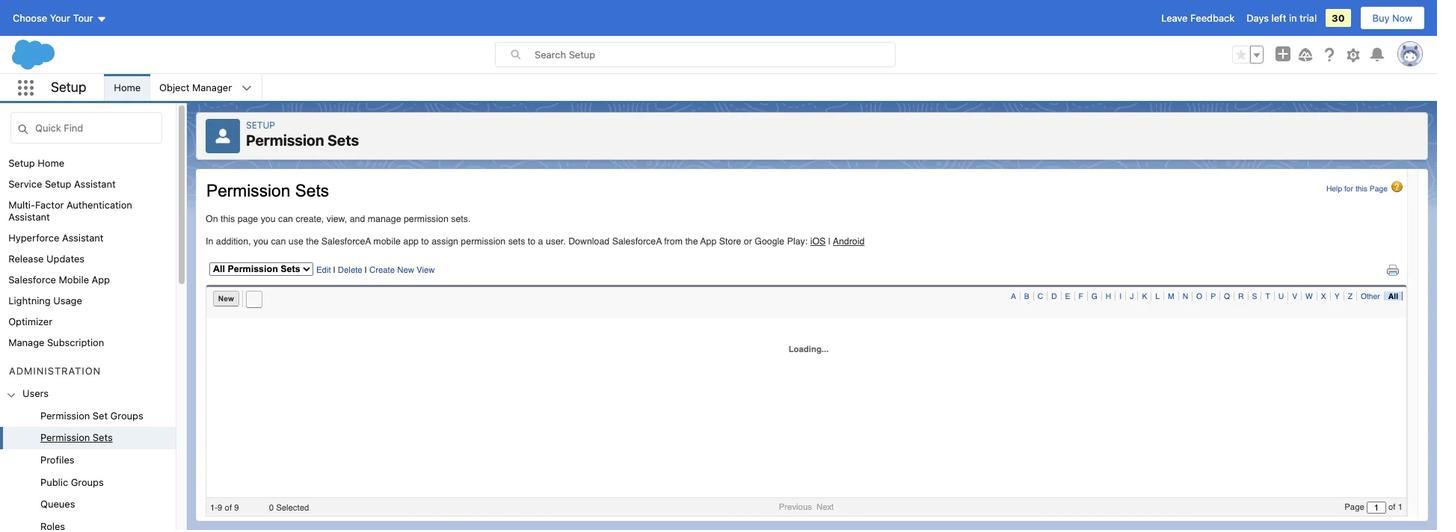 Task type: locate. For each thing, give the bounding box(es) containing it.
setup
[[51, 79, 86, 95], [246, 120, 275, 131], [8, 157, 35, 169], [45, 178, 71, 190]]

1 vertical spatial groups
[[71, 476, 104, 488]]

sets
[[328, 132, 359, 149], [93, 432, 113, 444]]

days
[[1247, 12, 1269, 24]]

administration
[[9, 365, 101, 377]]

1 vertical spatial assistant
[[8, 211, 50, 223]]

0 vertical spatial permission
[[246, 132, 324, 149]]

1 horizontal spatial group
[[1233, 46, 1264, 64]]

manager
[[192, 82, 232, 93]]

hyperforce assistant link
[[8, 232, 104, 244]]

sets inside setup permission sets
[[328, 132, 359, 149]]

public groups link
[[40, 476, 104, 489]]

home up service setup assistant
[[38, 157, 64, 169]]

2 vertical spatial permission
[[40, 432, 90, 444]]

permission inside setup permission sets
[[246, 132, 324, 149]]

setup link
[[246, 120, 275, 131]]

setup permission sets
[[246, 120, 359, 149]]

assistant inside "multi-factor authentication assistant"
[[8, 211, 50, 223]]

updates
[[46, 253, 85, 265]]

profiles
[[40, 454, 74, 466]]

1 vertical spatial home
[[38, 157, 64, 169]]

assistant up authentication
[[74, 178, 116, 190]]

usage
[[53, 295, 82, 307]]

permission down setup link
[[246, 132, 324, 149]]

salesforce mobile app link
[[8, 274, 110, 286]]

choose your tour
[[13, 12, 93, 24]]

permission up permission sets
[[40, 410, 90, 422]]

queues link
[[40, 498, 75, 511]]

trial
[[1300, 12, 1317, 24]]

1 vertical spatial group
[[0, 405, 176, 530]]

0 vertical spatial assistant
[[74, 178, 116, 190]]

salesforce
[[8, 274, 56, 286]]

groups
[[110, 410, 143, 422], [71, 476, 104, 488]]

users link
[[22, 388, 49, 401]]

release
[[8, 253, 44, 265]]

1 horizontal spatial home
[[114, 82, 141, 93]]

subscription
[[47, 337, 104, 349]]

your
[[50, 12, 70, 24]]

public groups
[[40, 476, 104, 488]]

permission for permission set groups
[[40, 410, 90, 422]]

1 horizontal spatial groups
[[110, 410, 143, 422]]

users
[[22, 388, 49, 400]]

tour
[[73, 12, 93, 24]]

service
[[8, 178, 42, 190]]

1 vertical spatial permission
[[40, 410, 90, 422]]

release updates
[[8, 253, 85, 265]]

set
[[93, 410, 108, 422]]

Quick Find search field
[[10, 112, 162, 144]]

setup inside setup permission sets
[[246, 120, 275, 131]]

permission for permission sets
[[40, 432, 90, 444]]

days left in trial
[[1247, 12, 1317, 24]]

choose
[[13, 12, 47, 24]]

public
[[40, 476, 68, 488]]

0 horizontal spatial sets
[[93, 432, 113, 444]]

permission set groups link
[[40, 410, 143, 423]]

assistant up the updates
[[62, 232, 104, 244]]

0 horizontal spatial groups
[[71, 476, 104, 488]]

left
[[1272, 12, 1287, 24]]

multi-factor authentication assistant
[[8, 199, 132, 223]]

assistant up hyperforce
[[8, 211, 50, 223]]

service setup assistant link
[[8, 178, 116, 190]]

assistant
[[74, 178, 116, 190], [8, 211, 50, 223], [62, 232, 104, 244]]

groups right set
[[110, 410, 143, 422]]

mobile
[[59, 274, 89, 286]]

group
[[1233, 46, 1264, 64], [0, 405, 176, 530]]

0 vertical spatial sets
[[328, 132, 359, 149]]

home left the object
[[114, 82, 141, 93]]

0 horizontal spatial group
[[0, 405, 176, 530]]

1 vertical spatial sets
[[93, 432, 113, 444]]

home inside setup tree tree
[[38, 157, 64, 169]]

0 horizontal spatial home
[[38, 157, 64, 169]]

leave feedback link
[[1162, 12, 1235, 24]]

0 vertical spatial groups
[[110, 410, 143, 422]]

salesforce mobile app
[[8, 274, 110, 286]]

permission up profiles
[[40, 432, 90, 444]]

permission
[[246, 132, 324, 149], [40, 410, 90, 422], [40, 432, 90, 444]]

permission sets link
[[40, 432, 113, 445]]

optimizer link
[[8, 316, 52, 328]]

groups right public
[[71, 476, 104, 488]]

1 horizontal spatial sets
[[328, 132, 359, 149]]

home
[[114, 82, 141, 93], [38, 157, 64, 169]]

setup tree tree
[[0, 153, 176, 530]]

in
[[1289, 12, 1297, 24]]

object manager link
[[150, 74, 241, 101]]

group containing permission set groups
[[0, 405, 176, 530]]

lightning usage link
[[8, 295, 82, 307]]

feedback
[[1191, 12, 1235, 24]]

permission inside 'tree item'
[[40, 432, 90, 444]]



Task type: describe. For each thing, give the bounding box(es) containing it.
setup for setup home
[[8, 157, 35, 169]]

buy
[[1373, 12, 1390, 24]]

release updates link
[[8, 253, 85, 265]]

service setup assistant
[[8, 178, 116, 190]]

sets inside "permission sets" link
[[93, 432, 113, 444]]

setup home link
[[8, 157, 64, 169]]

setup home
[[8, 157, 64, 169]]

leave
[[1162, 12, 1188, 24]]

factor
[[35, 199, 64, 211]]

authentication
[[67, 199, 132, 211]]

optimizer
[[8, 316, 52, 328]]

30
[[1332, 12, 1345, 24]]

setup for setup permission sets
[[246, 120, 275, 131]]

0 vertical spatial home
[[114, 82, 141, 93]]

permission sets tree item
[[0, 427, 176, 450]]

choose your tour button
[[12, 6, 107, 30]]

object
[[159, 82, 190, 93]]

permission set groups
[[40, 410, 143, 422]]

2 vertical spatial assistant
[[62, 232, 104, 244]]

now
[[1393, 12, 1413, 24]]

hyperforce
[[8, 232, 59, 244]]

users tree item
[[0, 383, 176, 530]]

leave feedback
[[1162, 12, 1235, 24]]

home link
[[105, 74, 150, 101]]

manage
[[8, 337, 44, 349]]

Search Setup text field
[[535, 43, 895, 67]]

multi-
[[8, 199, 35, 211]]

hyperforce assistant
[[8, 232, 104, 244]]

manage subscription link
[[8, 337, 104, 349]]

profiles link
[[40, 454, 74, 467]]

permission sets
[[40, 432, 113, 444]]

queues
[[40, 498, 75, 510]]

manage subscription
[[8, 337, 104, 349]]

lightning
[[8, 295, 51, 307]]

0 vertical spatial group
[[1233, 46, 1264, 64]]

multi-factor authentication assistant link
[[8, 199, 176, 223]]

buy now button
[[1360, 6, 1426, 30]]

app
[[92, 274, 110, 286]]

lightning usage
[[8, 295, 82, 307]]

object manager
[[159, 82, 232, 93]]

setup for setup
[[51, 79, 86, 95]]

buy now
[[1373, 12, 1413, 24]]



Task type: vqa. For each thing, say whether or not it's contained in the screenshot.
Groups to the right
yes



